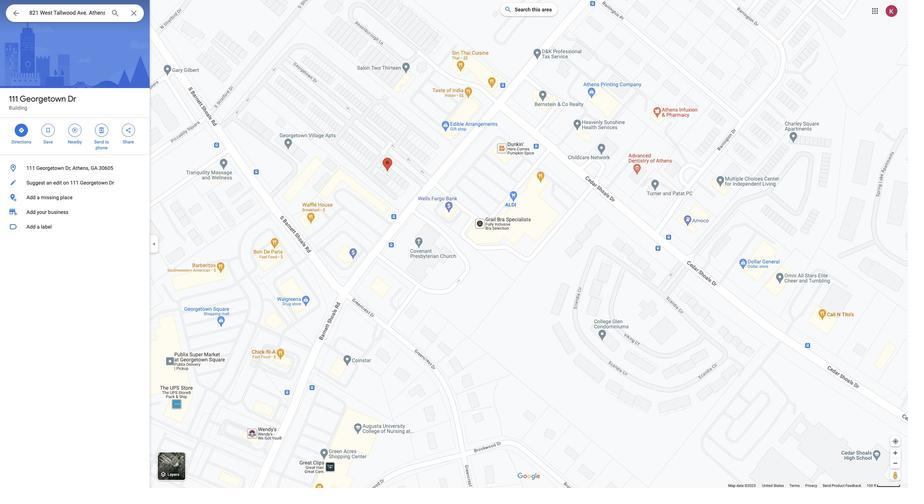 Task type: vqa. For each thing, say whether or not it's contained in the screenshot.
10 in 14 HR 10 MIN SFO – ITM
no



Task type: describe. For each thing, give the bounding box(es) containing it.
search this area
[[515, 7, 552, 12]]

100 ft
[[867, 484, 877, 488]]


[[125, 126, 132, 134]]

111 georgetown dr building
[[9, 94, 76, 111]]

to
[[105, 139, 109, 145]]

dr inside button
[[109, 180, 114, 186]]

google account: kenny nguyen  
(kenny.nguyen@adept.ai) image
[[886, 5, 898, 17]]

map data ©2023
[[728, 484, 757, 488]]

georgetown for dr
[[20, 94, 66, 104]]

missing
[[41, 195, 59, 200]]

show street view coverage image
[[890, 470, 901, 481]]

111 georgetown dr main content
[[0, 0, 150, 488]]

suggest an edit on 111 georgetown dr button
[[0, 175, 150, 190]]

your
[[37, 209, 47, 215]]

an
[[46, 180, 52, 186]]

search this area button
[[500, 3, 558, 16]]

share
[[123, 139, 134, 145]]

nearby
[[68, 139, 82, 145]]

821 West Tallwood Ave. Athens, GA 30605 field
[[6, 4, 144, 22]]

111 for dr
[[9, 94, 18, 104]]

add your business link
[[0, 205, 150, 219]]

google maps element
[[0, 0, 908, 488]]

a for label
[[37, 224, 40, 230]]

none field inside 821 west tallwood ave. athens, ga 30605 field
[[29, 8, 105, 17]]

111 inside button
[[70, 180, 79, 186]]

111 georgetown dr, athens, ga 30605 button
[[0, 161, 150, 175]]


[[12, 8, 21, 18]]

add a missing place button
[[0, 190, 150, 205]]

map
[[728, 484, 736, 488]]

footer inside google maps element
[[728, 483, 867, 488]]

athens,
[[72, 165, 89, 171]]

building
[[9, 105, 27, 111]]

©2023
[[745, 484, 756, 488]]

ft
[[874, 484, 877, 488]]

add for add a label
[[26, 224, 36, 230]]

label
[[41, 224, 52, 230]]

phone
[[95, 145, 108, 150]]

save
[[43, 139, 53, 145]]

georgetown inside button
[[80, 180, 108, 186]]

111 georgetown dr, athens, ga 30605
[[26, 165, 113, 171]]

a for missing
[[37, 195, 40, 200]]

zoom out image
[[893, 461, 898, 466]]

add for add your business
[[26, 209, 36, 215]]

layers
[[168, 472, 179, 477]]

add a label button
[[0, 219, 150, 234]]

united states
[[762, 484, 784, 488]]

100
[[867, 484, 873, 488]]

collapse side panel image
[[150, 240, 158, 248]]

united
[[762, 484, 773, 488]]

add for add a missing place
[[26, 195, 36, 200]]

terms button
[[790, 483, 800, 488]]



Task type: locate. For each thing, give the bounding box(es) containing it.
georgetown
[[20, 94, 66, 104], [36, 165, 64, 171], [80, 180, 108, 186]]

terms
[[790, 484, 800, 488]]

0 horizontal spatial 111
[[9, 94, 18, 104]]

0 horizontal spatial dr
[[68, 94, 76, 104]]

georgetown inside 111 georgetown dr building
[[20, 94, 66, 104]]

send to phone
[[94, 139, 109, 150]]

2 a from the top
[[37, 224, 40, 230]]

show your location image
[[893, 438, 899, 445]]

0 vertical spatial a
[[37, 195, 40, 200]]

3 add from the top
[[26, 224, 36, 230]]

footer
[[728, 483, 867, 488]]

0 vertical spatial add
[[26, 195, 36, 200]]

send product feedback button
[[823, 483, 862, 488]]

feedback
[[846, 484, 862, 488]]

2 add from the top
[[26, 209, 36, 215]]

search
[[515, 7, 531, 12]]

1 vertical spatial add
[[26, 209, 36, 215]]


[[72, 126, 78, 134]]

add left the your
[[26, 209, 36, 215]]

this
[[532, 7, 541, 12]]

add a label
[[26, 224, 52, 230]]

add left the label
[[26, 224, 36, 230]]

a
[[37, 195, 40, 200], [37, 224, 40, 230]]

send for send to phone
[[94, 139, 104, 145]]

1 a from the top
[[37, 195, 40, 200]]

area
[[542, 7, 552, 12]]

a left missing
[[37, 195, 40, 200]]

None field
[[29, 8, 105, 17]]

edit
[[53, 180, 62, 186]]

1 horizontal spatial send
[[823, 484, 831, 488]]

2 horizontal spatial 111
[[70, 180, 79, 186]]

2 vertical spatial 111
[[70, 180, 79, 186]]

2 vertical spatial add
[[26, 224, 36, 230]]

directions
[[12, 139, 31, 145]]

georgetown up an
[[36, 165, 64, 171]]

send up phone
[[94, 139, 104, 145]]

ga
[[91, 165, 98, 171]]

on
[[63, 180, 69, 186]]

1 vertical spatial a
[[37, 224, 40, 230]]

dr
[[68, 94, 76, 104], [109, 180, 114, 186]]

privacy button
[[805, 483, 817, 488]]

place
[[60, 195, 73, 200]]

111
[[9, 94, 18, 104], [26, 165, 35, 171], [70, 180, 79, 186]]

send
[[94, 139, 104, 145], [823, 484, 831, 488]]

111 up building
[[9, 94, 18, 104]]


[[45, 126, 51, 134]]

a left the label
[[37, 224, 40, 230]]

111 for dr,
[[26, 165, 35, 171]]

suggest an edit on 111 georgetown dr
[[26, 180, 114, 186]]

1 vertical spatial 111
[[26, 165, 35, 171]]

georgetown inside button
[[36, 165, 64, 171]]

dr up 
[[68, 94, 76, 104]]

product
[[832, 484, 845, 488]]

0 vertical spatial 111
[[9, 94, 18, 104]]

business
[[48, 209, 68, 215]]

add
[[26, 195, 36, 200], [26, 209, 36, 215], [26, 224, 36, 230]]

dr down 30605
[[109, 180, 114, 186]]

30605
[[99, 165, 113, 171]]

send left product
[[823, 484, 831, 488]]

0 vertical spatial send
[[94, 139, 104, 145]]

send inside button
[[823, 484, 831, 488]]

georgetown for dr,
[[36, 165, 64, 171]]

1 vertical spatial georgetown
[[36, 165, 64, 171]]

1 vertical spatial dr
[[109, 180, 114, 186]]

0 horizontal spatial send
[[94, 139, 104, 145]]

united states button
[[762, 483, 784, 488]]

 search field
[[6, 4, 144, 23]]

footer containing map data ©2023
[[728, 483, 867, 488]]

data
[[737, 484, 744, 488]]

dr inside 111 georgetown dr building
[[68, 94, 76, 104]]

georgetown up building
[[20, 94, 66, 104]]


[[98, 126, 105, 134]]

0 vertical spatial dr
[[68, 94, 76, 104]]

 button
[[6, 4, 26, 23]]

add down suggest
[[26, 195, 36, 200]]

1 horizontal spatial dr
[[109, 180, 114, 186]]

111 inside 111 georgetown dr building
[[9, 94, 18, 104]]

privacy
[[805, 484, 817, 488]]

states
[[774, 484, 784, 488]]

100 ft button
[[867, 484, 901, 488]]

send inside send to phone
[[94, 139, 104, 145]]

1 vertical spatial send
[[823, 484, 831, 488]]

suggest
[[26, 180, 45, 186]]

georgetown down ga
[[80, 180, 108, 186]]

1 horizontal spatial 111
[[26, 165, 35, 171]]

1 add from the top
[[26, 195, 36, 200]]

2 vertical spatial georgetown
[[80, 180, 108, 186]]

0 vertical spatial georgetown
[[20, 94, 66, 104]]

add your business
[[26, 209, 68, 215]]

111 up suggest
[[26, 165, 35, 171]]

send for send product feedback
[[823, 484, 831, 488]]

111 right on
[[70, 180, 79, 186]]

add a missing place
[[26, 195, 73, 200]]

dr,
[[65, 165, 71, 171]]

zoom in image
[[893, 450, 898, 456]]


[[18, 126, 25, 134]]

111 inside button
[[26, 165, 35, 171]]

actions for 111 georgetown dr region
[[0, 118, 150, 155]]

send product feedback
[[823, 484, 862, 488]]



